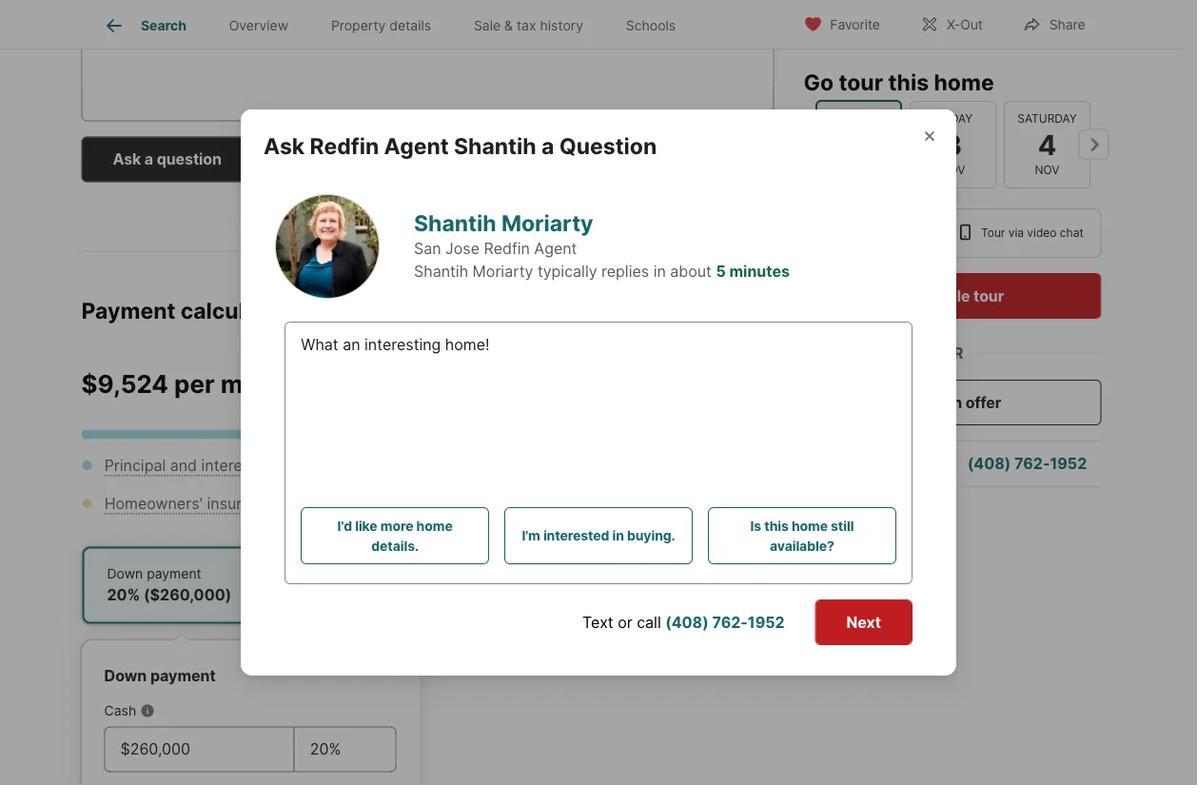 Task type: vqa. For each thing, say whether or not it's contained in the screenshot.
the size
no



Task type: locate. For each thing, give the bounding box(es) containing it.
1 vertical spatial payment
[[150, 667, 216, 686]]

details.
[[372, 538, 419, 554]]

2 horizontal spatial home
[[934, 69, 995, 95]]

ask inside button
[[113, 150, 141, 169]]

762- inside ask redfin agent shantih a question dialog
[[713, 613, 748, 632]]

option
[[804, 209, 943, 258]]

1 horizontal spatial call
[[637, 613, 661, 632]]

tab list
[[81, 0, 713, 49]]

1 horizontal spatial this
[[889, 69, 929, 95]]

2 nov from the left
[[1035, 163, 1060, 177]]

tax
[[517, 17, 537, 34]]

x-out button
[[904, 4, 1000, 43]]

1 vertical spatial this
[[765, 518, 789, 534]]

details inside property details tab
[[390, 17, 431, 34]]

text or call (408) 762-1952 inside ask redfin agent shantih a question dialog
[[583, 613, 785, 632]]

None text field
[[120, 739, 279, 762], [310, 739, 380, 762], [120, 739, 279, 762], [310, 739, 380, 762]]

x-
[[947, 17, 961, 33]]

call down buying.
[[637, 613, 661, 632]]

1952
[[449, 150, 486, 169], [1051, 455, 1088, 473], [748, 613, 785, 632]]

call inside ask redfin agent shantih a question dialog
[[637, 613, 661, 632]]

offer
[[966, 393, 1002, 412]]

2 vertical spatial 1952
[[748, 613, 785, 632]]

home up available?
[[792, 518, 828, 534]]

0 horizontal spatial agent
[[384, 132, 449, 159]]

0 horizontal spatial nov
[[941, 163, 965, 177]]

4
[[1038, 128, 1057, 161]]

in left buying.
[[613, 528, 624, 544]]

Write a message... text field
[[301, 333, 897, 447]]

1 horizontal spatial or
[[618, 613, 633, 632]]

payment down ($260,000) in the bottom of the page
[[150, 667, 216, 686]]

in inside shantih moriarty san jose redfin agent shantih moriarty typically replies in about 5 minutes
[[654, 262, 666, 281]]

this
[[889, 69, 929, 95], [765, 518, 789, 534]]

text for (408) 762-1952 link to the middle
[[583, 613, 614, 632]]

1 vertical spatial down
[[104, 667, 147, 686]]

shantih moriarty link
[[414, 210, 594, 237]]

tour via video chat list box
[[804, 209, 1102, 258]]

1952 inside ask redfin agent shantih a question dialog
[[748, 613, 785, 632]]

0 horizontal spatial ask
[[113, 150, 141, 169]]

nov inside friday 3 nov
[[941, 163, 965, 177]]

1 vertical spatial text
[[583, 613, 614, 632]]

schedule tour button
[[804, 273, 1102, 319]]

per
[[174, 369, 215, 399]]

i'd
[[338, 518, 352, 534]]

redfin
[[310, 132, 379, 159], [484, 239, 530, 258]]

next image
[[1079, 129, 1110, 160]]

home
[[934, 69, 995, 95], [417, 518, 453, 534], [792, 518, 828, 534]]

0 vertical spatial redfin
[[310, 132, 379, 159]]

2 horizontal spatial (408) 762-1952 link
[[968, 455, 1088, 473]]

nov for 3
[[941, 163, 965, 177]]

text down 8.26%
[[583, 613, 614, 632]]

1 vertical spatial tour
[[974, 287, 1005, 305]]

0 vertical spatial or
[[319, 150, 334, 169]]

insurance
[[207, 495, 277, 514]]

shantih
[[454, 132, 537, 159], [414, 210, 497, 237], [414, 262, 469, 281]]

home up friday
[[934, 69, 995, 95]]

and
[[170, 457, 197, 476]]

or
[[319, 150, 334, 169], [618, 613, 633, 632]]

text
[[284, 150, 315, 169], [583, 613, 614, 632]]

this right "is"
[[765, 518, 789, 534]]

in inside button
[[613, 528, 624, 544]]

sale
[[474, 17, 501, 34]]

start
[[904, 393, 941, 412]]

details up "fixed,"
[[502, 565, 544, 581]]

fixed,
[[514, 585, 555, 603]]

saturday
[[1018, 112, 1077, 125]]

home for go tour this home
[[934, 69, 995, 95]]

down
[[107, 567, 143, 583], [104, 667, 147, 686]]

0 vertical spatial tour
[[839, 69, 884, 95]]

tour for schedule
[[974, 287, 1005, 305]]

tour up thursday
[[839, 69, 884, 95]]

0 horizontal spatial (408)
[[366, 150, 410, 169]]

1 horizontal spatial 762-
[[713, 613, 748, 632]]

details
[[390, 17, 431, 34], [502, 565, 544, 581]]

next
[[847, 613, 881, 632]]

via
[[1009, 226, 1024, 240]]

payment up ($260,000) in the bottom of the page
[[147, 567, 202, 583]]

0 vertical spatial question
[[157, 150, 222, 169]]

0 vertical spatial text or call (408) 762-1952
[[284, 150, 486, 169]]

0 vertical spatial text
[[284, 150, 315, 169]]

1 vertical spatial call
[[637, 613, 661, 632]]

0 horizontal spatial details
[[390, 17, 431, 34]]

tour inside "button"
[[974, 287, 1005, 305]]

1 horizontal spatial nov
[[1035, 163, 1060, 177]]

text inside ask redfin agent shantih a question dialog
[[583, 613, 614, 632]]

payment inside "down payment 20% ($260,000)"
[[147, 567, 202, 583]]

1 horizontal spatial details
[[502, 565, 544, 581]]

sale & tax history tab
[[453, 3, 605, 49]]

1 horizontal spatial tour
[[974, 287, 1005, 305]]

more
[[381, 518, 414, 534]]

share
[[1050, 17, 1086, 33]]

moriarty down jose at the top left of the page
[[473, 262, 534, 281]]

tour for go
[[839, 69, 884, 95]]

0 horizontal spatial tour
[[839, 69, 884, 95]]

0 horizontal spatial redfin
[[310, 132, 379, 159]]

details inside loan details 30-yr fixed, 8.26%
[[502, 565, 544, 581]]

home right more
[[417, 518, 453, 534]]

0 vertical spatial details
[[390, 17, 431, 34]]

payment inside down payment tooltip
[[150, 667, 216, 686]]

down inside tooltip
[[104, 667, 147, 686]]

down up cash at left bottom
[[104, 667, 147, 686]]

2 horizontal spatial 762-
[[1015, 455, 1051, 473]]

shantih up jose at the top left of the page
[[414, 210, 497, 237]]

0 horizontal spatial this
[[765, 518, 789, 534]]

1 vertical spatial in
[[613, 528, 624, 544]]

(408) 762-1952
[[968, 455, 1088, 473]]

property details
[[331, 17, 431, 34]]

homeowners' insurance
[[104, 495, 277, 514]]

favorite
[[831, 17, 881, 33]]

property
[[331, 17, 386, 34]]

down payment
[[104, 667, 216, 686]]

1 vertical spatial 762-
[[1015, 455, 1051, 473]]

down up 20% at the bottom left of page
[[107, 567, 143, 583]]

payment for down payment 20% ($260,000)
[[147, 567, 202, 583]]

nov inside saturday 4 nov
[[1035, 163, 1060, 177]]

2 horizontal spatial a
[[855, 455, 864, 473]]

agent
[[384, 132, 449, 159], [534, 239, 577, 258]]

details for property details
[[390, 17, 431, 34]]

in
[[654, 262, 666, 281], [613, 528, 624, 544]]

1 vertical spatial or
[[618, 613, 633, 632]]

762-
[[413, 150, 449, 169], [1015, 455, 1051, 473], [713, 613, 748, 632]]

schedule tour
[[902, 287, 1005, 305]]

is this home still available? button
[[708, 507, 897, 565]]

1 horizontal spatial text
[[583, 613, 614, 632]]

20%
[[107, 586, 140, 605]]

text up san jose redfin agentshantih moriarty 'image'
[[284, 150, 315, 169]]

details for loan details 30-yr fixed, 8.26%
[[502, 565, 544, 581]]

down inside "down payment 20% ($260,000)"
[[107, 567, 143, 583]]

1 horizontal spatial home
[[792, 518, 828, 534]]

shantih down san
[[414, 262, 469, 281]]

1 horizontal spatial question
[[868, 455, 933, 473]]

1 horizontal spatial redfin
[[484, 239, 530, 258]]

1 vertical spatial redfin
[[484, 239, 530, 258]]

details right property
[[390, 17, 431, 34]]

1 horizontal spatial text or call (408) 762-1952
[[583, 613, 785, 632]]

0 horizontal spatial question
[[157, 150, 222, 169]]

ask inside dialog
[[264, 132, 305, 159]]

or down buying.
[[618, 613, 633, 632]]

0 horizontal spatial 1952
[[449, 150, 486, 169]]

history
[[540, 17, 584, 34]]

1 vertical spatial details
[[502, 565, 544, 581]]

tour right schedule
[[974, 287, 1005, 305]]

0 vertical spatial ask a question
[[113, 150, 222, 169]]

0 horizontal spatial a
[[145, 150, 153, 169]]

home
[[304, 565, 341, 581]]

1 vertical spatial text or call (408) 762-1952
[[583, 613, 785, 632]]

2 horizontal spatial 1952
[[1051, 455, 1088, 473]]

&
[[505, 17, 513, 34]]

text or call (408) 762-1952
[[284, 150, 486, 169], [583, 613, 785, 632]]

0 vertical spatial moriarty
[[502, 210, 594, 237]]

1 horizontal spatial (408) 762-1952 link
[[666, 613, 785, 632]]

1 vertical spatial moriarty
[[473, 262, 534, 281]]

2 vertical spatial 762-
[[713, 613, 748, 632]]

interest
[[201, 457, 256, 476]]

0 horizontal spatial text
[[284, 150, 315, 169]]

0 horizontal spatial home
[[417, 518, 453, 534]]

ask a question button
[[81, 137, 253, 183]]

2 vertical spatial (408)
[[666, 613, 709, 632]]

call up san jose redfin agentshantih moriarty 'image'
[[338, 150, 362, 169]]

1 horizontal spatial (408)
[[666, 613, 709, 632]]

0 horizontal spatial in
[[613, 528, 624, 544]]

1 vertical spatial (408)
[[968, 455, 1011, 473]]

sale & tax history
[[474, 17, 584, 34]]

0 vertical spatial payment
[[147, 567, 202, 583]]

0 horizontal spatial call
[[338, 150, 362, 169]]

2 horizontal spatial ask
[[823, 455, 852, 473]]

0 horizontal spatial text or call (408) 762-1952
[[284, 150, 486, 169]]

ask a question
[[113, 150, 222, 169], [823, 455, 933, 473]]

0 vertical spatial down
[[107, 567, 143, 583]]

2 vertical spatial (408) 762-1952 link
[[666, 613, 785, 632]]

0 vertical spatial in
[[654, 262, 666, 281]]

this up thursday
[[889, 69, 929, 95]]

1 horizontal spatial ask a question
[[823, 455, 933, 473]]

0 vertical spatial (408) 762-1952 link
[[366, 150, 486, 169]]

1 nov from the left
[[941, 163, 965, 177]]

1 horizontal spatial in
[[654, 262, 666, 281]]

moriarty
[[502, 210, 594, 237], [473, 262, 534, 281]]

0 horizontal spatial or
[[319, 150, 334, 169]]

a
[[542, 132, 554, 159], [145, 150, 153, 169], [855, 455, 864, 473]]

homeowners'
[[104, 495, 203, 514]]

0 horizontal spatial 762-
[[413, 150, 449, 169]]

1 horizontal spatial 1952
[[748, 613, 785, 632]]

0 horizontal spatial ask a question
[[113, 150, 222, 169]]

moriarty up typically
[[502, 210, 594, 237]]

0 vertical spatial agent
[[384, 132, 449, 159]]

tour
[[839, 69, 884, 95], [974, 287, 1005, 305]]

question inside button
[[157, 150, 222, 169]]

None button
[[910, 101, 996, 189], [1004, 101, 1091, 189], [910, 101, 996, 189], [1004, 101, 1091, 189]]

ask for ask redfin agent shantih a question element
[[264, 132, 305, 159]]

or up san jose redfin agentshantih moriarty 'image'
[[319, 150, 334, 169]]

1 vertical spatial agent
[[534, 239, 577, 258]]

month
[[221, 369, 299, 399]]

(408)
[[366, 150, 410, 169], [968, 455, 1011, 473], [666, 613, 709, 632]]

(408) 762-1952 link
[[366, 150, 486, 169], [968, 455, 1088, 473], [666, 613, 785, 632]]

nov down '4'
[[1035, 163, 1060, 177]]

overview tab
[[208, 3, 310, 49]]

0 vertical spatial this
[[889, 69, 929, 95]]

1 horizontal spatial ask
[[264, 132, 305, 159]]

home inside i'd like more home details.
[[417, 518, 453, 534]]

1 vertical spatial 1952
[[1051, 455, 1088, 473]]

overview
[[229, 17, 289, 34]]

down for down payment
[[104, 667, 147, 686]]

1 horizontal spatial a
[[542, 132, 554, 159]]

nov down 3
[[941, 163, 965, 177]]

in left about
[[654, 262, 666, 281]]

1 horizontal spatial agent
[[534, 239, 577, 258]]

1 vertical spatial shantih
[[414, 210, 497, 237]]

shantih up shantih moriarty link
[[454, 132, 537, 159]]



Task type: describe. For each thing, give the bounding box(es) containing it.
home for i'd like more home details.
[[417, 518, 453, 534]]

about
[[671, 262, 712, 281]]

is
[[751, 518, 762, 534]]

3
[[944, 128, 962, 161]]

start an offer button
[[804, 380, 1102, 426]]

schools tab
[[605, 3, 697, 49]]

principal and interest
[[104, 457, 256, 476]]

$347
[[383, 495, 421, 514]]

favorite button
[[788, 4, 897, 43]]

or
[[942, 344, 964, 362]]

text or call (408) 762-1952 for (408) 762-1952 link to the middle
[[583, 613, 785, 632]]

$9,524
[[81, 369, 169, 399]]

principal and interest link
[[104, 457, 256, 476]]

a inside button
[[145, 150, 153, 169]]

payment
[[81, 298, 176, 324]]

cash
[[104, 704, 136, 720]]

search
[[141, 17, 187, 34]]

i'm interested in buying.
[[522, 528, 676, 544]]

0 vertical spatial 762-
[[413, 150, 449, 169]]

i'm
[[522, 528, 541, 544]]

an
[[945, 393, 963, 412]]

friday
[[933, 112, 973, 125]]

down for down payment 20% ($260,000)
[[107, 567, 143, 583]]

schedule
[[902, 287, 971, 305]]

1 vertical spatial (408) 762-1952 link
[[968, 455, 1088, 473]]

$1,300,000
[[304, 585, 391, 603]]

ask a question link
[[823, 455, 933, 473]]

schools
[[626, 17, 676, 34]]

home price $1,300,000
[[304, 565, 391, 603]]

still
[[831, 518, 854, 534]]

property details tab
[[310, 3, 453, 49]]

is this home still available?
[[751, 518, 854, 554]]

Thursday button
[[815, 100, 902, 189]]

yr
[[495, 585, 511, 603]]

($260,000)
[[144, 586, 232, 605]]

$9,524 per month
[[81, 369, 299, 399]]

video
[[1028, 226, 1057, 240]]

i'd like more home details. button
[[301, 507, 489, 565]]

0 vertical spatial 1952
[[449, 150, 486, 169]]

x-out
[[947, 17, 983, 33]]

down payment tooltip
[[81, 626, 775, 785]]

payment for down payment
[[150, 667, 216, 686]]

0 vertical spatial shantih
[[454, 132, 537, 159]]

buying.
[[627, 528, 676, 544]]

(408) inside ask redfin agent shantih a question dialog
[[666, 613, 709, 632]]

replies
[[602, 262, 649, 281]]

thursday
[[828, 112, 889, 125]]

0 vertical spatial (408)
[[366, 150, 410, 169]]

homeowners' insurance link
[[104, 495, 277, 514]]

chat
[[1061, 226, 1084, 240]]

ask redfin agent shantih a question
[[264, 132, 657, 159]]

down payment 20% ($260,000)
[[107, 567, 232, 605]]

ask a question inside button
[[113, 150, 222, 169]]

text or call (408) 762-1952 for leftmost (408) 762-1952 link
[[284, 150, 486, 169]]

principal
[[104, 457, 166, 476]]

tour via video chat
[[982, 226, 1084, 240]]

share button
[[1007, 4, 1102, 43]]

tour
[[982, 226, 1006, 240]]

1 vertical spatial ask a question
[[823, 455, 933, 473]]

next button
[[816, 600, 913, 646]]

calculator
[[181, 298, 288, 324]]

0 horizontal spatial (408) 762-1952 link
[[366, 150, 486, 169]]

tour via video chat option
[[943, 209, 1102, 258]]

san
[[414, 239, 441, 258]]

friday 3 nov
[[933, 112, 973, 177]]

loan details 30-yr fixed, 8.26%
[[468, 565, 606, 603]]

2 vertical spatial shantih
[[414, 262, 469, 281]]

jose
[[446, 239, 480, 258]]

like
[[355, 518, 378, 534]]

30-
[[468, 585, 495, 603]]

this inside is this home still available?
[[765, 518, 789, 534]]

8.26%
[[559, 585, 606, 603]]

2 horizontal spatial (408)
[[968, 455, 1011, 473]]

question
[[560, 132, 657, 159]]

agent inside shantih moriarty san jose redfin agent shantih moriarty typically replies in about 5 minutes
[[534, 239, 577, 258]]

saturday 4 nov
[[1018, 112, 1077, 177]]

available?
[[770, 538, 835, 554]]

or inside ask redfin agent shantih a question dialog
[[618, 613, 633, 632]]

nov for 4
[[1035, 163, 1060, 177]]

tab list containing search
[[81, 0, 713, 49]]

typically
[[538, 262, 598, 281]]

ask redfin agent shantih a question element
[[264, 109, 680, 160]]

interested
[[544, 528, 610, 544]]

5
[[716, 262, 726, 281]]

a inside dialog
[[542, 132, 554, 159]]

redfin inside shantih moriarty san jose redfin agent shantih moriarty typically replies in about 5 minutes
[[484, 239, 530, 258]]

ask redfin agent shantih a question dialog
[[241, 109, 957, 676]]

san jose redfin agentshantih moriarty image
[[275, 194, 380, 299]]

1 vertical spatial question
[[868, 455, 933, 473]]

i'm interested in buying. button
[[505, 507, 693, 565]]

minutes
[[730, 262, 790, 281]]

search link
[[103, 14, 187, 37]]

payment calculator
[[81, 298, 288, 324]]

out
[[961, 17, 983, 33]]

0 vertical spatial call
[[338, 150, 362, 169]]

go tour this home
[[804, 69, 995, 95]]

text for leftmost (408) 762-1952 link
[[284, 150, 315, 169]]

ask for ask a question 'link' on the right bottom of page
[[823, 455, 852, 473]]

start an offer
[[904, 393, 1002, 412]]

i'd like more home details.
[[338, 518, 453, 554]]

go
[[804, 69, 834, 95]]

Write a message... text field
[[98, 11, 758, 80]]

price
[[345, 565, 376, 581]]

home inside is this home still available?
[[792, 518, 828, 534]]

loan
[[468, 565, 498, 581]]



